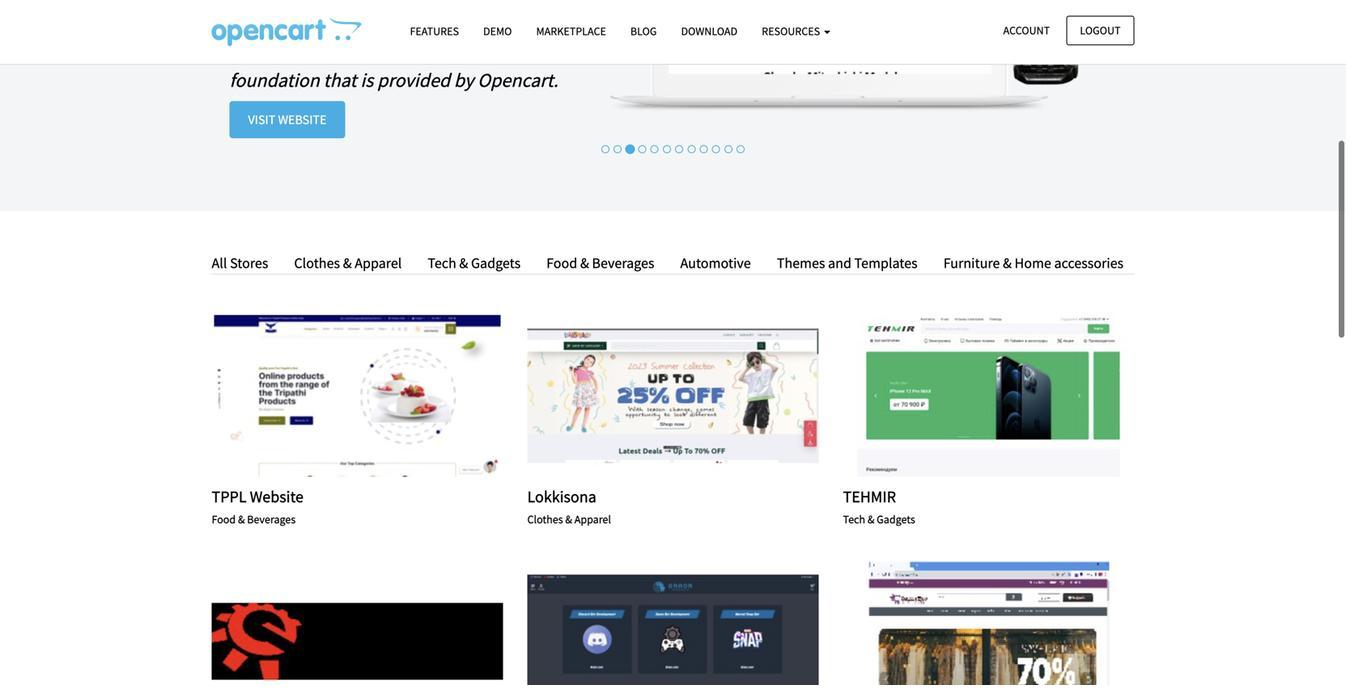 Task type: locate. For each thing, give the bounding box(es) containing it.
1 vertical spatial clothes
[[528, 513, 563, 527]]

clothes & apparel
[[294, 254, 402, 272]]

1 horizontal spatial apparel
[[575, 513, 611, 527]]

account
[[1004, 23, 1050, 38]]

project for tehmir
[[979, 389, 1034, 404]]

0 vertical spatial clothes
[[294, 254, 340, 272]]

account link
[[990, 16, 1064, 45]]

1 horizontal spatial gadgets
[[877, 513, 916, 527]]

0 horizontal spatial beverages
[[247, 513, 296, 527]]

0 horizontal spatial food
[[212, 513, 236, 527]]

&
[[343, 254, 352, 272], [459, 254, 468, 272], [580, 254, 589, 272], [1003, 254, 1012, 272], [238, 513, 245, 527], [565, 513, 572, 527], [868, 513, 875, 527]]

all stores
[[212, 254, 268, 272]]

lokkisona image
[[528, 315, 819, 477]]

0 horizontal spatial clothes
[[294, 254, 340, 272]]

view
[[313, 389, 343, 404], [629, 389, 659, 404], [945, 389, 975, 404], [629, 635, 659, 650], [945, 635, 975, 650]]

templates
[[855, 254, 918, 272]]

features
[[410, 24, 459, 38]]

clothes
[[294, 254, 340, 272], [528, 513, 563, 527]]

features link
[[398, 17, 471, 45]]

food
[[547, 254, 578, 272], [212, 513, 236, 527]]

0 vertical spatial beverages
[[592, 254, 655, 272]]

clothes inside lokkisona clothes & apparel
[[528, 513, 563, 527]]

gadgets inside tech & gadgets link
[[471, 254, 521, 272]]

view project for lokkisona
[[629, 389, 718, 404]]

0 horizontal spatial apparel
[[355, 254, 402, 272]]

project for tppl website
[[347, 389, 402, 404]]

view for lokkisona
[[629, 389, 659, 404]]

apparel
[[355, 254, 402, 272], [575, 513, 611, 527]]

download
[[681, 24, 738, 38]]

1 vertical spatial gadgets
[[877, 513, 916, 527]]

1 vertical spatial apparel
[[575, 513, 611, 527]]

1 vertical spatial beverages
[[247, 513, 296, 527]]

view for tehmir
[[945, 389, 975, 404]]

website for visit
[[278, 112, 327, 128]]

clothes inside 'link'
[[294, 254, 340, 272]]

1 horizontal spatial tech
[[843, 513, 866, 527]]

website for tppl
[[250, 487, 304, 507]]

tech & gadgets
[[428, 254, 521, 272]]

0 horizontal spatial tech
[[428, 254, 457, 272]]

0 horizontal spatial gadgets
[[471, 254, 521, 272]]

themes
[[777, 254, 825, 272]]

demo
[[483, 24, 512, 38]]

food inside tppl website food & beverages
[[212, 513, 236, 527]]

0 vertical spatial food
[[547, 254, 578, 272]]

view project
[[313, 389, 402, 404], [629, 389, 718, 404], [945, 389, 1034, 404], [629, 635, 718, 650], [945, 635, 1034, 650]]

1 vertical spatial food
[[212, 513, 236, 527]]

resources
[[762, 24, 823, 38]]

0 vertical spatial gadgets
[[471, 254, 521, 272]]

clothes down lokkisona
[[528, 513, 563, 527]]

view project link for tehmir
[[945, 387, 1034, 406]]

automotive
[[681, 254, 751, 272]]

marketplace link
[[524, 17, 619, 45]]

website
[[278, 112, 327, 128], [250, 487, 304, 507]]

project for lokkisona
[[663, 389, 718, 404]]

gadgets
[[471, 254, 521, 272], [877, 513, 916, 527]]

1 vertical spatial tech
[[843, 513, 866, 527]]

logout link
[[1067, 16, 1135, 45]]

resources link
[[750, 17, 843, 45]]

visit website
[[248, 112, 327, 128]]

view project link
[[313, 387, 402, 406], [629, 387, 718, 406], [945, 387, 1034, 406], [629, 633, 718, 652], [945, 633, 1034, 652]]

themes and templates
[[777, 254, 918, 272]]

all stores link
[[212, 252, 280, 275]]

view project for tppl website
[[313, 389, 402, 404]]

0 vertical spatial website
[[278, 112, 327, 128]]

& inside tehmir tech & gadgets
[[868, 513, 875, 527]]

0 vertical spatial apparel
[[355, 254, 402, 272]]

tech
[[428, 254, 457, 272], [843, 513, 866, 527]]

website inside tppl website food & beverages
[[250, 487, 304, 507]]

project
[[347, 389, 402, 404], [663, 389, 718, 404], [979, 389, 1034, 404], [663, 635, 718, 650], [979, 635, 1034, 650]]

food & beverages
[[547, 254, 655, 272]]

gadgets inside tehmir tech & gadgets
[[877, 513, 916, 527]]

tppl
[[212, 487, 247, 507]]

1 horizontal spatial beverages
[[592, 254, 655, 272]]

1 vertical spatial website
[[250, 487, 304, 507]]

visit
[[248, 112, 276, 128]]

demo link
[[471, 17, 524, 45]]

website right visit at the top left of the page
[[278, 112, 327, 128]]

1 horizontal spatial food
[[547, 254, 578, 272]]

clothes right "stores"
[[294, 254, 340, 272]]

beverages
[[592, 254, 655, 272], [247, 513, 296, 527]]

1 horizontal spatial clothes
[[528, 513, 563, 527]]

accessories
[[1055, 254, 1124, 272]]

website right tppl
[[250, 487, 304, 507]]



Task type: vqa. For each thing, say whether or not it's contained in the screenshot.
graor game bots image
yes



Task type: describe. For each thing, give the bounding box(es) containing it.
all
[[212, 254, 227, 272]]

& inside tppl website food & beverages
[[238, 513, 245, 527]]

view for tppl website
[[313, 389, 343, 404]]

apparel inside 'link'
[[355, 254, 402, 272]]

blog
[[631, 24, 657, 38]]

tppl website food & beverages
[[212, 487, 304, 527]]

fair parts image
[[212, 561, 503, 686]]

mi cienaga shop image
[[843, 561, 1135, 686]]

& inside lokkisona clothes & apparel
[[565, 513, 572, 527]]

beverages inside tppl website food & beverages
[[247, 513, 296, 527]]

home
[[1015, 254, 1052, 272]]

logout
[[1080, 23, 1121, 38]]

tehmir
[[843, 487, 896, 507]]

tech & gadgets link
[[416, 252, 533, 275]]

and
[[828, 254, 852, 272]]

blog link
[[619, 17, 669, 45]]

tehmir tech & gadgets
[[843, 487, 916, 527]]

marketplace
[[536, 24, 606, 38]]

apparel inside lokkisona clothes & apparel
[[575, 513, 611, 527]]

tehmir image
[[843, 315, 1135, 477]]

download link
[[669, 17, 750, 45]]

furniture
[[944, 254, 1000, 272]]

food & beverages link
[[535, 252, 667, 275]]

lokkisona clothes & apparel
[[528, 487, 611, 527]]

opencart - showcase image
[[212, 17, 362, 46]]

clothes & apparel link
[[282, 252, 414, 275]]

0 vertical spatial tech
[[428, 254, 457, 272]]

themes and templates link
[[765, 252, 930, 275]]

tppl website image
[[212, 315, 503, 477]]

view project link for lokkisona
[[629, 387, 718, 406]]

automotive link
[[668, 252, 763, 275]]

visit website link
[[230, 101, 345, 138]]

furniture & home accessories
[[944, 254, 1124, 272]]

view project link for tppl website
[[313, 387, 402, 406]]

lokkisona
[[528, 487, 597, 507]]

stores
[[230, 254, 268, 272]]

furniture & home accessories link
[[932, 252, 1124, 275]]

tech inside tehmir tech & gadgets
[[843, 513, 866, 527]]

& inside 'link'
[[343, 254, 352, 272]]

view project for tehmir
[[945, 389, 1034, 404]]

graor game bots image
[[528, 561, 819, 686]]



